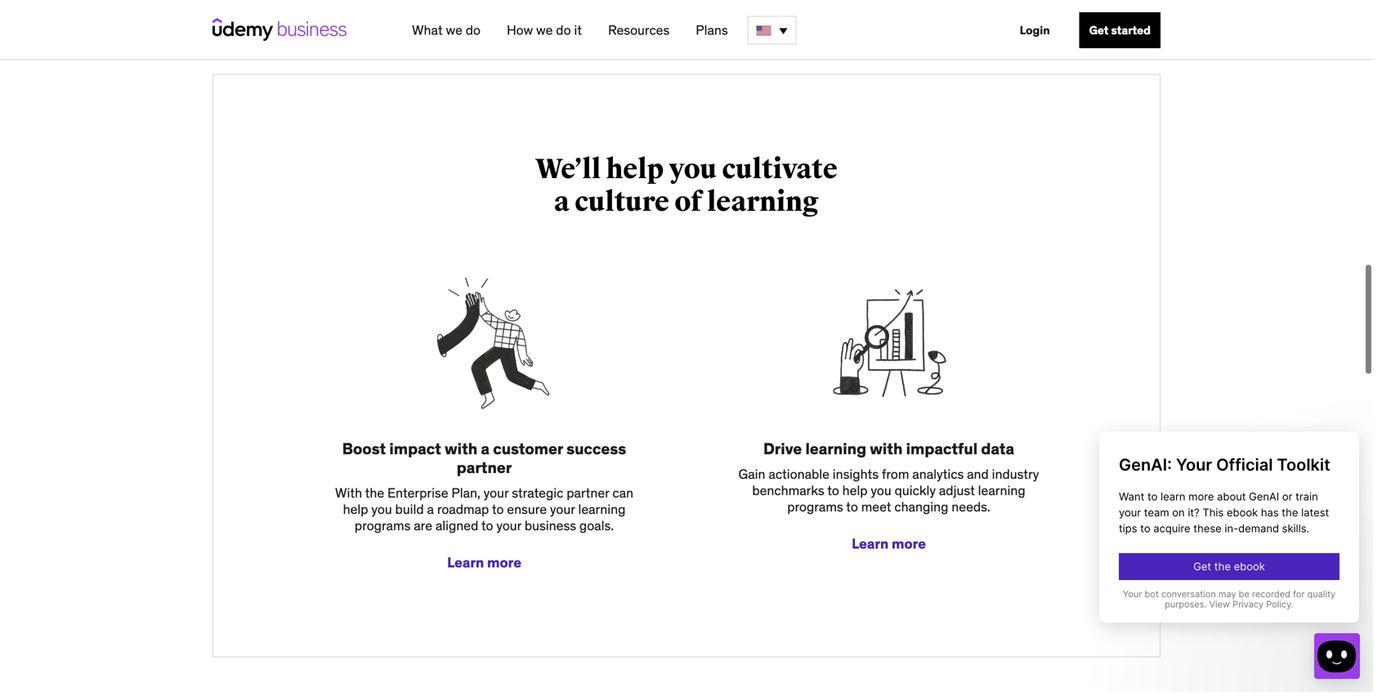 Task type: vqa. For each thing, say whether or not it's contained in the screenshot.
of
yes



Task type: describe. For each thing, give the bounding box(es) containing it.
gain
[[739, 466, 766, 483]]

business
[[525, 518, 576, 534]]

learn for partner
[[447, 554, 484, 572]]

drive learning with impactful data gain actionable insights from analytics and industry benchmarks to help you quickly adjust learning programs to meet changing needs.
[[739, 439, 1040, 516]]

learn more for actionable
[[852, 535, 926, 553]]

insights
[[833, 466, 879, 483]]

industry
[[992, 466, 1040, 483]]

plans button
[[690, 16, 735, 45]]

login button
[[1010, 12, 1060, 48]]

more for actionable
[[892, 535, 926, 553]]

how we do it
[[507, 22, 582, 38]]

needs.
[[952, 499, 991, 516]]

impactful
[[906, 439, 978, 459]]

adjust
[[939, 482, 975, 499]]

strategic
[[512, 485, 564, 502]]

get started link
[[1080, 12, 1161, 48]]

you inside drive learning with impactful data gain actionable insights from analytics and industry benchmarks to help you quickly adjust learning programs to meet changing needs.
[[871, 482, 892, 499]]

the
[[365, 485, 384, 502]]

a inside the we'll help you cultivate a culture of learning
[[554, 185, 570, 219]]

benchmarks
[[753, 482, 825, 499]]

roadmap
[[437, 501, 489, 518]]

we for how
[[536, 22, 553, 38]]

learning up insights
[[806, 439, 867, 459]]

with
[[335, 485, 362, 502]]

how
[[507, 22, 533, 38]]

resources
[[608, 22, 670, 38]]

goals.
[[580, 518, 614, 534]]

what we do button
[[406, 16, 487, 45]]

learning down data
[[978, 482, 1026, 499]]

aligned
[[436, 518, 479, 534]]

can
[[613, 485, 634, 502]]

what we do
[[412, 22, 481, 38]]

learn more link for partner
[[447, 554, 522, 572]]

you inside boost impact with a customer success partner with the enterprise plan, your strategic partner can help you build a roadmap to ensure your learning programs are aligned to your business goals.
[[371, 501, 392, 518]]

plans
[[696, 22, 728, 38]]

build
[[395, 501, 424, 518]]

how we do it button
[[500, 16, 589, 45]]

changing
[[895, 499, 949, 516]]

resources button
[[602, 16, 676, 45]]

with for a
[[445, 439, 478, 459]]

learn more for partner
[[447, 554, 522, 572]]

boost impact with a customer success partner with the enterprise plan, your strategic partner can help you build a roadmap to ensure your learning programs are aligned to your business goals.
[[335, 439, 634, 534]]

help inside boost impact with a customer success partner with the enterprise plan, your strategic partner can help you build a roadmap to ensure your learning programs are aligned to your business goals.
[[343, 501, 368, 518]]

learn for actionable
[[852, 535, 889, 553]]

get
[[1090, 23, 1109, 38]]

with for impactful
[[870, 439, 903, 459]]

menu navigation
[[399, 0, 1161, 61]]

do for how we do it
[[556, 22, 571, 38]]

plan,
[[452, 485, 481, 502]]

learning inside boost impact with a customer success partner with the enterprise plan, your strategic partner can help you build a roadmap to ensure your learning programs are aligned to your business goals.
[[578, 501, 626, 518]]

impact
[[390, 439, 441, 459]]



Task type: locate. For each thing, give the bounding box(es) containing it.
help
[[606, 152, 664, 186], [843, 482, 868, 499], [343, 501, 368, 518]]

0 vertical spatial more
[[892, 535, 926, 553]]

0 horizontal spatial learn
[[447, 554, 484, 572]]

learning right of
[[707, 185, 819, 219]]

to
[[828, 482, 840, 499], [846, 499, 858, 516], [492, 501, 504, 518], [482, 518, 493, 534]]

to left meet
[[846, 499, 858, 516]]

your
[[484, 485, 509, 502], [550, 501, 575, 518], [497, 518, 522, 534]]

learn more down meet
[[852, 535, 926, 553]]

actionable
[[769, 466, 830, 483]]

1 do from the left
[[466, 22, 481, 38]]

login
[[1020, 23, 1050, 38]]

a
[[554, 185, 570, 219], [481, 439, 490, 459], [427, 501, 434, 518]]

to right aligned
[[482, 518, 493, 534]]

a right build
[[427, 501, 434, 518]]

programs inside drive learning with impactful data gain actionable insights from analytics and industry benchmarks to help you quickly adjust learning programs to meet changing needs.
[[788, 499, 844, 516]]

you
[[669, 152, 717, 186], [871, 482, 892, 499], [371, 501, 392, 518]]

1 vertical spatial learn
[[447, 554, 484, 572]]

programs inside boost impact with a customer success partner with the enterprise plan, your strategic partner can help you build a roadmap to ensure your learning programs are aligned to your business goals.
[[355, 518, 411, 534]]

2 we from the left
[[536, 22, 553, 38]]

customer
[[493, 439, 563, 459]]

to left ensure
[[492, 501, 504, 518]]

do left the it
[[556, 22, 571, 38]]

1 vertical spatial you
[[871, 482, 892, 499]]

0 horizontal spatial programs
[[355, 518, 411, 534]]

0 vertical spatial a
[[554, 185, 570, 219]]

1 vertical spatial learn more link
[[447, 554, 522, 572]]

help inside drive learning with impactful data gain actionable insights from analytics and industry benchmarks to help you quickly adjust learning programs to meet changing needs.
[[843, 482, 868, 499]]

0 horizontal spatial you
[[371, 501, 392, 518]]

2 horizontal spatial help
[[843, 482, 868, 499]]

0 vertical spatial programs
[[788, 499, 844, 516]]

your right ensure
[[550, 501, 575, 518]]

learn down meet
[[852, 535, 889, 553]]

0 horizontal spatial we
[[446, 22, 463, 38]]

analytics
[[913, 466, 964, 483]]

we inside popup button
[[536, 22, 553, 38]]

0 horizontal spatial learn more
[[447, 554, 522, 572]]

we right how at the left top of page
[[536, 22, 553, 38]]

with
[[445, 439, 478, 459], [870, 439, 903, 459]]

and
[[967, 466, 989, 483]]

do inside what we do dropdown button
[[466, 22, 481, 38]]

with up plan,
[[445, 439, 478, 459]]

do right the what
[[466, 22, 481, 38]]

1 horizontal spatial learn more
[[852, 535, 926, 553]]

1 vertical spatial programs
[[355, 518, 411, 534]]

1 horizontal spatial we
[[536, 22, 553, 38]]

your right plan,
[[484, 485, 509, 502]]

1 vertical spatial partner
[[567, 485, 610, 502]]

1 horizontal spatial you
[[669, 152, 717, 186]]

1 vertical spatial a
[[481, 439, 490, 459]]

quickly
[[895, 482, 936, 499]]

help left from
[[843, 482, 868, 499]]

more for partner
[[487, 554, 522, 572]]

we right the what
[[446, 22, 463, 38]]

1 horizontal spatial learn more link
[[852, 535, 926, 553]]

partner
[[457, 458, 512, 478], [567, 485, 610, 502]]

learn more link down aligned
[[447, 554, 522, 572]]

we for what
[[446, 22, 463, 38]]

1 horizontal spatial a
[[481, 439, 490, 459]]

your left business
[[497, 518, 522, 534]]

1 horizontal spatial learn
[[852, 535, 889, 553]]

help inside the we'll help you cultivate a culture of learning
[[606, 152, 664, 186]]

boost
[[342, 439, 386, 459]]

0 horizontal spatial a
[[427, 501, 434, 518]]

2 horizontal spatial a
[[554, 185, 570, 219]]

a left customer
[[481, 439, 490, 459]]

partner up plan,
[[457, 458, 512, 478]]

1 horizontal spatial do
[[556, 22, 571, 38]]

meet
[[862, 499, 892, 516]]

1 horizontal spatial with
[[870, 439, 903, 459]]

help left of
[[606, 152, 664, 186]]

culture
[[575, 185, 670, 219]]

enterprise
[[388, 485, 449, 502]]

we'll
[[536, 152, 601, 186]]

0 horizontal spatial with
[[445, 439, 478, 459]]

2 vertical spatial a
[[427, 501, 434, 518]]

do
[[466, 22, 481, 38], [556, 22, 571, 38]]

0 vertical spatial partner
[[457, 458, 512, 478]]

drive
[[764, 439, 802, 459]]

0 vertical spatial learn more
[[852, 535, 926, 553]]

learn more down aligned
[[447, 554, 522, 572]]

more
[[892, 535, 926, 553], [487, 554, 522, 572]]

learning
[[707, 185, 819, 219], [806, 439, 867, 459], [978, 482, 1026, 499], [578, 501, 626, 518]]

from
[[882, 466, 910, 483]]

1 horizontal spatial more
[[892, 535, 926, 553]]

get started
[[1090, 23, 1151, 38]]

0 vertical spatial you
[[669, 152, 717, 186]]

cultivate
[[722, 152, 838, 186]]

of
[[675, 185, 702, 219]]

1 horizontal spatial partner
[[567, 485, 610, 502]]

learning inside the we'll help you cultivate a culture of learning
[[707, 185, 819, 219]]

with up from
[[870, 439, 903, 459]]

2 with from the left
[[870, 439, 903, 459]]

0 horizontal spatial partner
[[457, 458, 512, 478]]

do inside how we do it popup button
[[556, 22, 571, 38]]

do for what we do
[[466, 22, 481, 38]]

programs
[[788, 499, 844, 516], [355, 518, 411, 534]]

to right benchmarks
[[828, 482, 840, 499]]

2 vertical spatial you
[[371, 501, 392, 518]]

learn down aligned
[[447, 554, 484, 572]]

it
[[574, 22, 582, 38]]

learning right business
[[578, 501, 626, 518]]

programs down the
[[355, 518, 411, 534]]

learn
[[852, 535, 889, 553], [447, 554, 484, 572]]

1 we from the left
[[446, 22, 463, 38]]

1 horizontal spatial help
[[606, 152, 664, 186]]

help left build
[[343, 501, 368, 518]]

learn more
[[852, 535, 926, 553], [447, 554, 522, 572]]

learn more link down meet
[[852, 535, 926, 553]]

1 with from the left
[[445, 439, 478, 459]]

0 vertical spatial help
[[606, 152, 664, 186]]

what
[[412, 22, 443, 38]]

we inside dropdown button
[[446, 22, 463, 38]]

you inside the we'll help you cultivate a culture of learning
[[669, 152, 717, 186]]

programs down actionable
[[788, 499, 844, 516]]

we
[[446, 22, 463, 38], [536, 22, 553, 38]]

learn more link for actionable
[[852, 535, 926, 553]]

with inside boost impact with a customer success partner with the enterprise plan, your strategic partner can help you build a roadmap to ensure your learning programs are aligned to your business goals.
[[445, 439, 478, 459]]

2 vertical spatial help
[[343, 501, 368, 518]]

1 vertical spatial more
[[487, 554, 522, 572]]

0 horizontal spatial more
[[487, 554, 522, 572]]

data
[[981, 439, 1015, 459]]

1 vertical spatial help
[[843, 482, 868, 499]]

udemy business image
[[213, 18, 347, 41]]

learn more link
[[852, 535, 926, 553], [447, 554, 522, 572]]

are
[[414, 518, 433, 534]]

0 horizontal spatial help
[[343, 501, 368, 518]]

with inside drive learning with impactful data gain actionable insights from analytics and industry benchmarks to help you quickly adjust learning programs to meet changing needs.
[[870, 439, 903, 459]]

0 horizontal spatial do
[[466, 22, 481, 38]]

we'll help you cultivate a culture of learning
[[536, 152, 838, 219]]

2 horizontal spatial you
[[871, 482, 892, 499]]

2 do from the left
[[556, 22, 571, 38]]

a left culture
[[554, 185, 570, 219]]

started
[[1112, 23, 1151, 38]]

1 vertical spatial learn more
[[447, 554, 522, 572]]

success
[[567, 439, 626, 459]]

partner up goals.
[[567, 485, 610, 502]]

0 horizontal spatial learn more link
[[447, 554, 522, 572]]

0 vertical spatial learn more link
[[852, 535, 926, 553]]

more down changing
[[892, 535, 926, 553]]

more down ensure
[[487, 554, 522, 572]]

0 vertical spatial learn
[[852, 535, 889, 553]]

ensure
[[507, 501, 547, 518]]

1 horizontal spatial programs
[[788, 499, 844, 516]]



